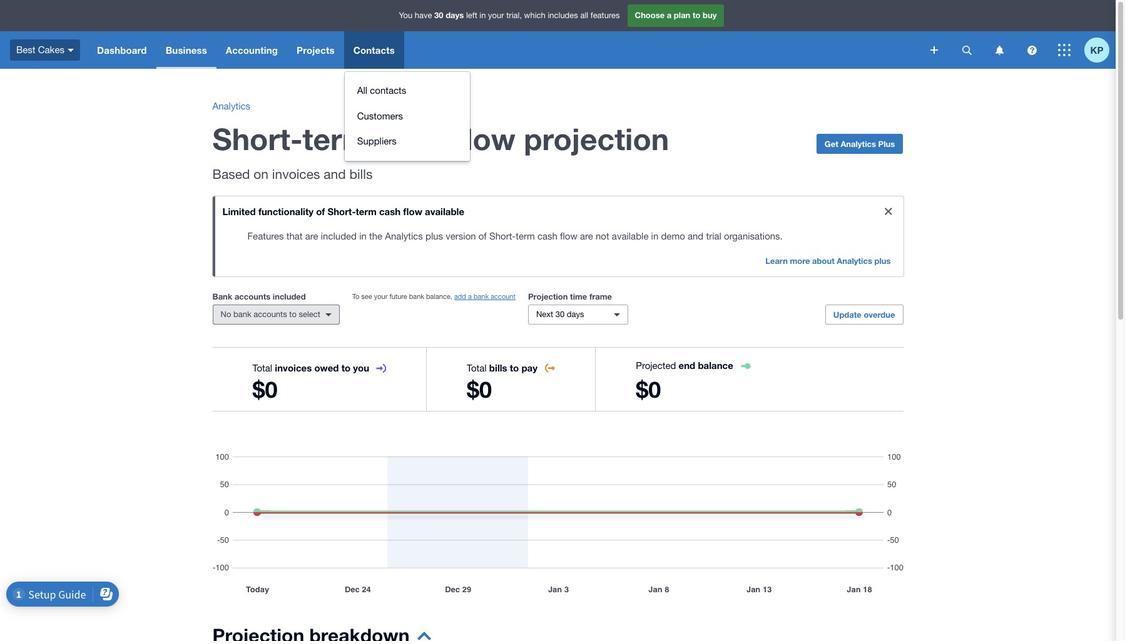 Task type: describe. For each thing, give the bounding box(es) containing it.
2 horizontal spatial flow
[[560, 231, 578, 242]]

projected
[[636, 361, 676, 371]]

balance,
[[426, 293, 452, 300]]

have
[[415, 11, 432, 20]]

learn more about analytics plus
[[766, 256, 891, 266]]

time
[[570, 292, 587, 302]]

invoices inside total invoices owed to you $0
[[275, 362, 312, 374]]

days inside popup button
[[567, 310, 584, 319]]

0 horizontal spatial 30
[[434, 10, 444, 20]]

learn
[[766, 256, 788, 266]]

dashboard
[[97, 44, 147, 56]]

bank accounts included
[[213, 292, 306, 302]]

accounting
[[226, 44, 278, 56]]

get analytics plus
[[825, 139, 895, 149]]

short-term cash flow projection
[[213, 121, 669, 156]]

choose a plan to buy
[[635, 10, 717, 20]]

2 horizontal spatial in
[[651, 231, 659, 242]]

banner containing kp
[[0, 0, 1116, 161]]

that
[[287, 231, 303, 242]]

2 vertical spatial cash
[[538, 231, 558, 242]]

analytics inside button
[[841, 139, 876, 149]]

kp
[[1091, 44, 1104, 55]]

projection
[[528, 292, 568, 302]]

all
[[357, 85, 367, 96]]

accounting button
[[216, 31, 287, 69]]

2 horizontal spatial svg image
[[1058, 44, 1071, 56]]

select
[[299, 310, 320, 319]]

on
[[254, 166, 269, 182]]

plan
[[674, 10, 691, 20]]

1 horizontal spatial available
[[612, 231, 649, 242]]

update
[[834, 310, 862, 320]]

0 horizontal spatial a
[[468, 293, 472, 300]]

0 vertical spatial flow
[[455, 121, 516, 156]]

plus
[[879, 139, 895, 149]]

2 are from the left
[[580, 231, 593, 242]]

all contacts
[[357, 85, 406, 96]]

frame
[[590, 292, 612, 302]]

0 horizontal spatial of
[[316, 206, 325, 217]]

your inside you have 30 days left in your trial, which includes all features
[[488, 11, 504, 20]]

organisations.
[[724, 231, 783, 242]]

features
[[591, 11, 620, 20]]

0 horizontal spatial plus
[[426, 231, 443, 242]]

next 30 days button
[[528, 305, 628, 325]]

and inside limited functionality of short-term cash flow available status
[[688, 231, 704, 242]]

$0 inside total invoices owed to you $0
[[253, 376, 278, 403]]

contacts
[[370, 85, 406, 96]]

get
[[825, 139, 839, 149]]

business button
[[156, 31, 216, 69]]

no bank accounts to select
[[221, 310, 320, 319]]

dashboard link
[[88, 31, 156, 69]]

about
[[813, 256, 835, 266]]

total bills to pay $0
[[467, 362, 538, 403]]

0 vertical spatial bills
[[350, 166, 373, 182]]

add a bank account link
[[454, 293, 516, 300]]

1 vertical spatial short-
[[328, 206, 356, 217]]

account
[[491, 293, 516, 300]]

2 vertical spatial term
[[516, 231, 535, 242]]

1 horizontal spatial of
[[479, 231, 487, 242]]

no
[[221, 310, 231, 319]]

to for no bank accounts to select
[[289, 310, 297, 319]]

group containing all contacts
[[345, 72, 470, 161]]

close image
[[876, 199, 901, 224]]

not
[[596, 231, 609, 242]]

based
[[213, 166, 250, 182]]

suppliers link
[[345, 129, 470, 154]]

the
[[369, 231, 383, 242]]

1 horizontal spatial a
[[667, 10, 672, 20]]

analytics right about
[[837, 256, 872, 266]]

bills inside 'total bills to pay $0'
[[489, 362, 507, 374]]

features
[[248, 231, 284, 242]]

0 vertical spatial accounts
[[235, 292, 271, 302]]

0 horizontal spatial available
[[425, 206, 464, 217]]

projection
[[524, 121, 669, 156]]

0 horizontal spatial in
[[359, 231, 367, 242]]

features that are included in the analytics plus version of short-term cash flow are not available in demo and trial organisations.
[[248, 231, 783, 242]]

accounts inside popup button
[[254, 310, 287, 319]]

end
[[679, 360, 696, 371]]

0 vertical spatial and
[[324, 166, 346, 182]]

total invoices owed to you $0
[[253, 362, 369, 403]]

contacts
[[353, 44, 395, 56]]

analytics link
[[213, 101, 250, 111]]

contacts button
[[344, 31, 404, 69]]

trial,
[[507, 11, 522, 20]]

update overdue
[[834, 310, 895, 320]]

30 inside popup button
[[556, 310, 565, 319]]

1 are from the left
[[305, 231, 318, 242]]

buy
[[703, 10, 717, 20]]

see
[[361, 293, 372, 300]]

balance
[[698, 360, 733, 371]]

included inside limited functionality of short-term cash flow available status
[[321, 231, 357, 242]]

1 vertical spatial term
[[356, 206, 377, 217]]

learn more about analytics plus link
[[758, 252, 899, 272]]

choose
[[635, 10, 665, 20]]



Task type: vqa. For each thing, say whether or not it's contained in the screenshot.
first are from left
yes



Task type: locate. For each thing, give the bounding box(es) containing it.
0 horizontal spatial svg image
[[68, 49, 74, 52]]

1 horizontal spatial included
[[321, 231, 357, 242]]

available right not
[[612, 231, 649, 242]]

plus left version
[[426, 231, 443, 242]]

1 horizontal spatial svg image
[[962, 45, 972, 55]]

1 horizontal spatial in
[[480, 11, 486, 20]]

analytics right 'the'
[[385, 231, 423, 242]]

0 vertical spatial a
[[667, 10, 672, 20]]

of right functionality
[[316, 206, 325, 217]]

0 horizontal spatial included
[[273, 292, 306, 302]]

total inside 'total bills to pay $0'
[[467, 363, 487, 374]]

1 horizontal spatial flow
[[455, 121, 516, 156]]

1 vertical spatial flow
[[403, 206, 422, 217]]

1 horizontal spatial bank
[[409, 293, 424, 300]]

0 vertical spatial short-
[[213, 121, 303, 156]]

projection time frame
[[528, 292, 612, 302]]

2 horizontal spatial short-
[[489, 231, 516, 242]]

short- right functionality
[[328, 206, 356, 217]]

0 horizontal spatial svg image
[[931, 46, 938, 54]]

0 horizontal spatial $0
[[253, 376, 278, 403]]

bank inside popup button
[[233, 310, 251, 319]]

1 horizontal spatial days
[[567, 310, 584, 319]]

1 vertical spatial bills
[[489, 362, 507, 374]]

1 vertical spatial accounts
[[254, 310, 287, 319]]

30
[[434, 10, 444, 20], [556, 310, 565, 319]]

limited
[[223, 206, 256, 217]]

0 horizontal spatial short-
[[213, 121, 303, 156]]

bank right future
[[409, 293, 424, 300]]

in left 'the'
[[359, 231, 367, 242]]

2 horizontal spatial $0
[[636, 376, 661, 403]]

and up limited functionality of short-term cash flow available
[[324, 166, 346, 182]]

in inside you have 30 days left in your trial, which includes all features
[[480, 11, 486, 20]]

0 horizontal spatial bills
[[350, 166, 373, 182]]

1 vertical spatial days
[[567, 310, 584, 319]]

1 horizontal spatial total
[[467, 363, 487, 374]]

0 horizontal spatial total
[[253, 363, 272, 374]]

0 vertical spatial cash
[[378, 121, 446, 156]]

1 horizontal spatial svg image
[[1027, 45, 1037, 55]]

$0 inside 'total bills to pay $0'
[[467, 376, 492, 403]]

overdue
[[864, 310, 895, 320]]

1 horizontal spatial short-
[[328, 206, 356, 217]]

invoices right on
[[272, 166, 320, 182]]

30 right next
[[556, 310, 565, 319]]

a left plan at the top right
[[667, 10, 672, 20]]

1 vertical spatial included
[[273, 292, 306, 302]]

best cakes
[[16, 44, 64, 55]]

total left pay
[[467, 363, 487, 374]]

2 vertical spatial flow
[[560, 231, 578, 242]]

a right add
[[468, 293, 472, 300]]

bank right no at the left
[[233, 310, 251, 319]]

projects
[[297, 44, 335, 56]]

30 right have
[[434, 10, 444, 20]]

bank
[[213, 292, 232, 302]]

svg image inside "best cakes" popup button
[[68, 49, 74, 52]]

analytics right get
[[841, 139, 876, 149]]

days down 'time'
[[567, 310, 584, 319]]

0 vertical spatial available
[[425, 206, 464, 217]]

included down limited functionality of short-term cash flow available
[[321, 231, 357, 242]]

2 total from the left
[[467, 363, 487, 374]]

all contacts link
[[345, 78, 470, 104]]

svg image
[[962, 45, 972, 55], [996, 45, 1004, 55], [931, 46, 938, 54]]

0 horizontal spatial are
[[305, 231, 318, 242]]

based on invoices and bills
[[213, 166, 373, 182]]

projected end balance
[[636, 360, 733, 371]]

version
[[446, 231, 476, 242]]

bank
[[409, 293, 424, 300], [474, 293, 489, 300], [233, 310, 251, 319]]

no bank accounts to select button
[[213, 305, 340, 325]]

owed
[[314, 362, 339, 374]]

future
[[390, 293, 407, 300]]

1 horizontal spatial are
[[580, 231, 593, 242]]

2 $0 from the left
[[467, 376, 492, 403]]

list box
[[345, 72, 470, 161]]

your left trial,
[[488, 11, 504, 20]]

bank right add
[[474, 293, 489, 300]]

0 horizontal spatial flow
[[403, 206, 422, 217]]

1 horizontal spatial your
[[488, 11, 504, 20]]

are right that
[[305, 231, 318, 242]]

term
[[303, 121, 369, 156], [356, 206, 377, 217], [516, 231, 535, 242]]

to for total invoices owed to you $0
[[342, 362, 351, 374]]

projects button
[[287, 31, 344, 69]]

of right version
[[479, 231, 487, 242]]

0 vertical spatial invoices
[[272, 166, 320, 182]]

bills down suppliers
[[350, 166, 373, 182]]

short-
[[213, 121, 303, 156], [328, 206, 356, 217], [489, 231, 516, 242]]

limited functionality of short-term cash flow available status
[[213, 197, 904, 277]]

trial
[[706, 231, 722, 242]]

accounts down bank accounts included
[[254, 310, 287, 319]]

invoices left owed
[[275, 362, 312, 374]]

pay
[[522, 362, 538, 374]]

flow
[[455, 121, 516, 156], [403, 206, 422, 217], [560, 231, 578, 242]]

short- right version
[[489, 231, 516, 242]]

1 vertical spatial plus
[[875, 256, 891, 266]]

total for $0
[[467, 363, 487, 374]]

more
[[790, 256, 810, 266]]

0 horizontal spatial bank
[[233, 310, 251, 319]]

total down no bank accounts to select
[[253, 363, 272, 374]]

0 vertical spatial plus
[[426, 231, 443, 242]]

all
[[580, 11, 588, 20]]

best
[[16, 44, 35, 55]]

1 vertical spatial 30
[[556, 310, 565, 319]]

1 vertical spatial and
[[688, 231, 704, 242]]

bills left pay
[[489, 362, 507, 374]]

functionality
[[258, 206, 314, 217]]

3 $0 from the left
[[636, 376, 661, 403]]

0 vertical spatial days
[[446, 10, 464, 20]]

to inside the no bank accounts to select popup button
[[289, 310, 297, 319]]

of
[[316, 206, 325, 217], [479, 231, 487, 242]]

and
[[324, 166, 346, 182], [688, 231, 704, 242]]

total
[[253, 363, 272, 374], [467, 363, 487, 374]]

0 vertical spatial your
[[488, 11, 504, 20]]

group
[[345, 72, 470, 161]]

business
[[166, 44, 207, 56]]

1 vertical spatial invoices
[[275, 362, 312, 374]]

banner
[[0, 0, 1116, 161]]

in left demo
[[651, 231, 659, 242]]

to left select
[[289, 310, 297, 319]]

1 $0 from the left
[[253, 376, 278, 403]]

1 vertical spatial available
[[612, 231, 649, 242]]

and left trial
[[688, 231, 704, 242]]

kp button
[[1085, 31, 1116, 69]]

get analytics plus button
[[817, 134, 903, 154]]

are left not
[[580, 231, 593, 242]]

your
[[488, 11, 504, 20], [374, 293, 388, 300]]

1 horizontal spatial plus
[[875, 256, 891, 266]]

accounts up no bank accounts to select
[[235, 292, 271, 302]]

next 30 days
[[536, 310, 584, 319]]

days left left
[[446, 10, 464, 20]]

includes
[[548, 11, 578, 20]]

svg image
[[1058, 44, 1071, 56], [1027, 45, 1037, 55], [68, 49, 74, 52]]

accounts
[[235, 292, 271, 302], [254, 310, 287, 319]]

1 horizontal spatial bills
[[489, 362, 507, 374]]

customers link
[[345, 104, 470, 129]]

which
[[524, 11, 546, 20]]

you
[[353, 362, 369, 374]]

1 total from the left
[[253, 363, 272, 374]]

2 horizontal spatial bank
[[474, 293, 489, 300]]

to
[[352, 293, 359, 300]]

0 vertical spatial included
[[321, 231, 357, 242]]

total for you
[[253, 363, 272, 374]]

1 vertical spatial your
[[374, 293, 388, 300]]

best cakes button
[[0, 31, 88, 69]]

available up version
[[425, 206, 464, 217]]

left
[[466, 11, 477, 20]]

to
[[693, 10, 701, 20], [289, 310, 297, 319], [342, 362, 351, 374], [510, 362, 519, 374]]

list box containing all contacts
[[345, 72, 470, 161]]

1 vertical spatial of
[[479, 231, 487, 242]]

0 horizontal spatial your
[[374, 293, 388, 300]]

to left pay
[[510, 362, 519, 374]]

add
[[454, 293, 466, 300]]

plus down close image
[[875, 256, 891, 266]]

1 vertical spatial cash
[[379, 206, 401, 217]]

limited functionality of short-term cash flow available
[[223, 206, 464, 217]]

0 vertical spatial of
[[316, 206, 325, 217]]

to inside total invoices owed to you $0
[[342, 362, 351, 374]]

are
[[305, 231, 318, 242], [580, 231, 593, 242]]

to left the you
[[342, 362, 351, 374]]

your right 'see'
[[374, 293, 388, 300]]

analytics down accounting popup button
[[213, 101, 250, 111]]

$0
[[253, 376, 278, 403], [467, 376, 492, 403], [636, 376, 661, 403]]

demo
[[661, 231, 685, 242]]

0 vertical spatial 30
[[434, 10, 444, 20]]

available
[[425, 206, 464, 217], [612, 231, 649, 242]]

short- up on
[[213, 121, 303, 156]]

1 vertical spatial a
[[468, 293, 472, 300]]

to see your future bank balance, add a bank account
[[352, 293, 516, 300]]

included
[[321, 231, 357, 242], [273, 292, 306, 302]]

update overdue button
[[825, 305, 904, 325]]

in right left
[[480, 11, 486, 20]]

included up the no bank accounts to select popup button
[[273, 292, 306, 302]]

1 horizontal spatial $0
[[467, 376, 492, 403]]

0 vertical spatial term
[[303, 121, 369, 156]]

analytics
[[213, 101, 250, 111], [841, 139, 876, 149], [385, 231, 423, 242], [837, 256, 872, 266]]

to left buy
[[693, 10, 701, 20]]

you have 30 days left in your trial, which includes all features
[[399, 10, 620, 20]]

customers
[[357, 110, 403, 121]]

cakes
[[38, 44, 64, 55]]

1 horizontal spatial 30
[[556, 310, 565, 319]]

0 horizontal spatial and
[[324, 166, 346, 182]]

1 horizontal spatial and
[[688, 231, 704, 242]]

to for choose a plan to buy
[[693, 10, 701, 20]]

0 horizontal spatial days
[[446, 10, 464, 20]]

suppliers
[[357, 136, 397, 146]]

total inside total invoices owed to you $0
[[253, 363, 272, 374]]

2 horizontal spatial svg image
[[996, 45, 1004, 55]]

to inside 'total bills to pay $0'
[[510, 362, 519, 374]]

you
[[399, 11, 413, 20]]

2 vertical spatial short-
[[489, 231, 516, 242]]

next
[[536, 310, 553, 319]]

in
[[480, 11, 486, 20], [359, 231, 367, 242], [651, 231, 659, 242]]



